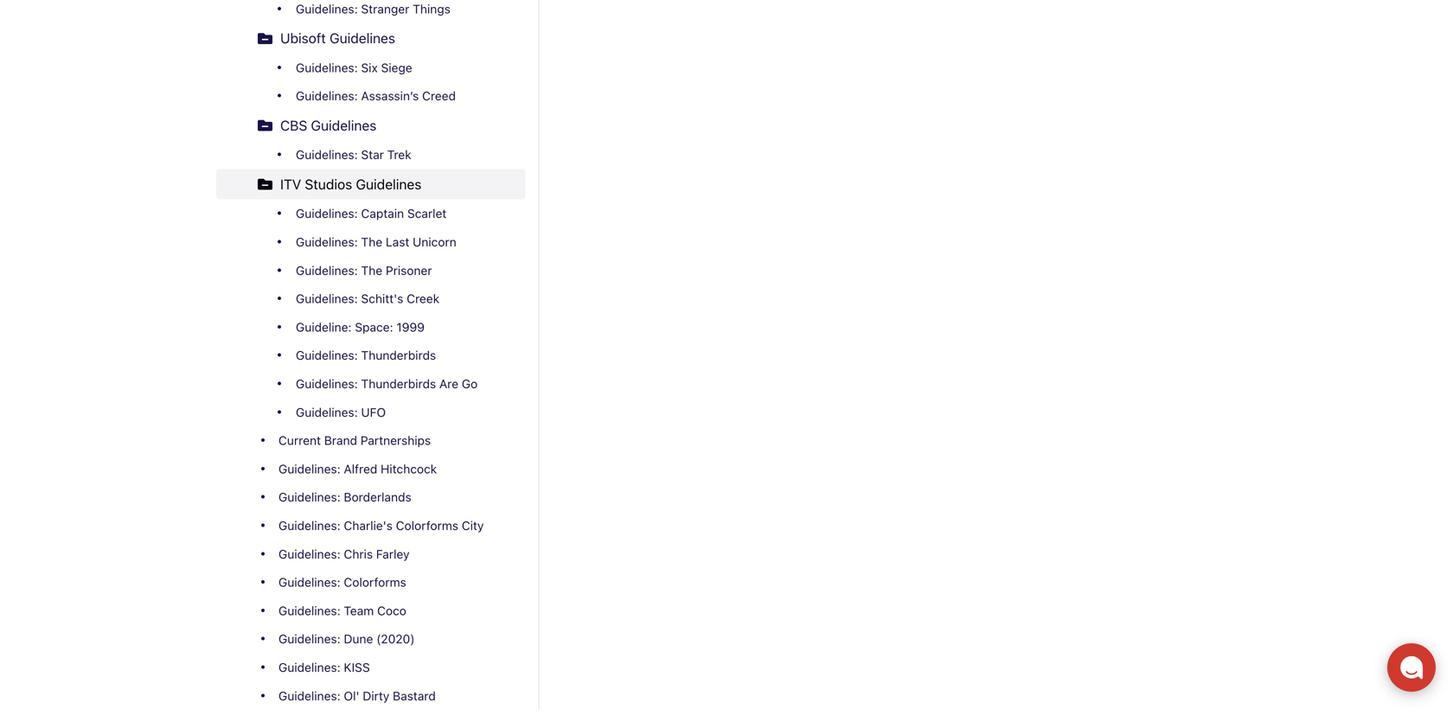 Task type: describe. For each thing, give the bounding box(es) containing it.
guidelines: captain scarlet link
[[244, 200, 525, 228]]

guidelines: the last unicorn link
[[244, 228, 525, 256]]

go
[[462, 377, 478, 391]]

dirty
[[363, 689, 390, 703]]

creek
[[407, 292, 440, 306]]

guideline: space: 1999 link
[[244, 313, 525, 341]]

guidelines: for guidelines: chris farley
[[279, 547, 341, 561]]

ubisoft guidelines link
[[216, 23, 525, 54]]

guidelines: ufo
[[296, 405, 386, 419]]

guidelines: kiss
[[279, 660, 370, 675]]

guidelines: borderlands link
[[216, 483, 525, 512]]

guidelines: for guidelines: six siege
[[296, 60, 358, 75]]

prisoner
[[386, 263, 432, 278]]

city
[[462, 519, 484, 533]]

guidelines: for guidelines: borderlands
[[279, 490, 341, 504]]

assassin's
[[361, 89, 419, 103]]

things
[[413, 2, 451, 16]]

scarlet
[[407, 206, 447, 221]]

guidelines: dune (2020)
[[279, 632, 415, 646]]

guidelines: for guidelines: schitt's creek
[[296, 292, 358, 306]]

are
[[439, 377, 459, 391]]

guidelines: team coco link
[[216, 597, 525, 625]]

ubisoft guidelines
[[280, 30, 395, 46]]

guidelines: star trek
[[296, 148, 411, 162]]

guidelines: for guidelines: alfred hitchcock
[[279, 462, 341, 476]]

2 vertical spatial guidelines
[[356, 176, 422, 192]]

guidelines: for guidelines: assassin's creed
[[296, 89, 358, 103]]

colorforms inside guidelines: charlie's colorforms city link
[[396, 519, 459, 533]]

thunderbirds for guidelines: thunderbirds are go
[[361, 377, 436, 391]]

guidelines: for guidelines: thunderbirds
[[296, 348, 358, 363]]

guidelines for cbs guidelines
[[311, 117, 377, 134]]

bastard
[[393, 689, 436, 703]]

guidelines: kiss link
[[216, 653, 525, 682]]

guidelines: colorforms link
[[216, 568, 525, 597]]

guidelines: for guidelines: kiss
[[279, 660, 341, 675]]

the for prisoner
[[361, 263, 382, 278]]

cbs
[[280, 117, 307, 134]]

guidelines: charlie's colorforms city
[[279, 519, 484, 533]]

guidelines: schitt's creek link
[[244, 285, 525, 313]]

guidelines: thunderbirds are go
[[296, 377, 478, 391]]

guidelines: thunderbirds are go link
[[244, 370, 525, 398]]

studios
[[305, 176, 352, 192]]

guidelines: assassin's creed
[[296, 89, 456, 103]]

guidelines: six siege link
[[244, 54, 525, 82]]

guidelines: stranger things link
[[244, 0, 525, 23]]

last
[[386, 235, 409, 249]]

guidelines: alfred hitchcock link
[[216, 455, 525, 483]]

creed
[[422, 89, 456, 103]]

guideline: space: 1999
[[296, 320, 425, 334]]

alfred
[[344, 462, 377, 476]]

current brand partnerships
[[279, 433, 431, 448]]



Task type: locate. For each thing, give the bounding box(es) containing it.
guidelines: for guidelines: ol' dirty bastard
[[279, 689, 341, 703]]

schitt's
[[361, 292, 403, 306]]

coco
[[377, 604, 406, 618]]

guidelines: up guidelines: team coco
[[279, 575, 341, 590]]

unicorn
[[413, 235, 457, 249]]

the for last
[[361, 235, 382, 249]]

thunderbirds down guidelines: thunderbirds link
[[361, 377, 436, 391]]

ubisoft
[[280, 30, 326, 46]]

siege
[[381, 60, 412, 75]]

ol'
[[344, 689, 359, 703]]

guidelines: alfred hitchcock
[[279, 462, 437, 476]]

guidelines: ol' dirty bastard link
[[216, 682, 525, 709]]

guidelines: up guideline:
[[296, 292, 358, 306]]

guidelines: up 'guidelines: colorforms'
[[279, 547, 341, 561]]

1 vertical spatial colorforms
[[344, 575, 406, 590]]

dune
[[344, 632, 373, 646]]

guidelines: thunderbirds
[[296, 348, 436, 363]]

guidelines down guidelines: star trek link
[[356, 176, 422, 192]]

guidelines: schitt's creek
[[296, 292, 440, 306]]

the
[[361, 235, 382, 249], [361, 263, 382, 278]]

guidelines: down 'guidelines: colorforms'
[[279, 604, 341, 618]]

guidelines: down guidelines: kiss
[[279, 689, 341, 703]]

guidelines
[[330, 30, 395, 46], [311, 117, 377, 134], [356, 176, 422, 192]]

guidelines: for guidelines: star trek
[[296, 148, 358, 162]]

guidelines: chris farley link
[[216, 540, 525, 568]]

space:
[[355, 320, 393, 334]]

guidelines: dune (2020) link
[[216, 625, 525, 653]]

guidelines: for guidelines: colorforms
[[279, 575, 341, 590]]

guidelines: assassin's creed link
[[244, 82, 525, 110]]

team
[[344, 604, 374, 618]]

1 vertical spatial the
[[361, 263, 382, 278]]

the left last
[[361, 235, 382, 249]]

charlie's
[[344, 519, 393, 533]]

1 thunderbirds from the top
[[361, 348, 436, 363]]

guidelines: down cbs guidelines
[[296, 148, 358, 162]]

guidelines: up guidelines: ufo
[[296, 377, 358, 391]]

the up guidelines: schitt's creek
[[361, 263, 382, 278]]

guidelines: up ubisoft guidelines
[[296, 2, 358, 16]]

guidelines: for guidelines: ufo
[[296, 405, 358, 419]]

guidelines: for guidelines: thunderbirds are go
[[296, 377, 358, 391]]

itv studios guidelines
[[280, 176, 422, 192]]

1999
[[396, 320, 425, 334]]

0 vertical spatial colorforms
[[396, 519, 459, 533]]

colorforms up farley
[[396, 519, 459, 533]]

guidelines: up guidelines: kiss
[[279, 632, 341, 646]]

current
[[279, 433, 321, 448]]

guidelines: team coco
[[279, 604, 406, 618]]

star
[[361, 148, 384, 162]]

itv
[[280, 176, 301, 192]]

guidelines: for guidelines: dune (2020)
[[279, 632, 341, 646]]

guidelines: stranger things
[[296, 2, 451, 16]]

guideline:
[[296, 320, 352, 334]]

thunderbirds
[[361, 348, 436, 363], [361, 377, 436, 391]]

six
[[361, 60, 378, 75]]

2 thunderbirds from the top
[[361, 377, 436, 391]]

thunderbirds up guidelines: thunderbirds are go
[[361, 348, 436, 363]]

guidelines: for guidelines: team coco
[[279, 604, 341, 618]]

guidelines: down studios
[[296, 206, 358, 221]]

captain
[[361, 206, 404, 221]]

guidelines: down guideline:
[[296, 348, 358, 363]]

hitchcock
[[381, 462, 437, 476]]

borderlands
[[344, 490, 411, 504]]

guidelines: for guidelines: the prisoner
[[296, 263, 358, 278]]

partnerships
[[361, 433, 431, 448]]

trek
[[387, 148, 411, 162]]

brand
[[324, 433, 357, 448]]

guidelines up six
[[330, 30, 395, 46]]

0 vertical spatial the
[[361, 235, 382, 249]]

guidelines: charlie's colorforms city link
[[216, 512, 525, 540]]

guidelines: ol' dirty bastard
[[279, 689, 436, 703]]

0 vertical spatial thunderbirds
[[361, 348, 436, 363]]

colorforms inside 'guidelines: colorforms' link
[[344, 575, 406, 590]]

chris
[[344, 547, 373, 561]]

kiss
[[344, 660, 370, 675]]

itv studios guidelines link
[[216, 169, 525, 200]]

guidelines: for guidelines: captain scarlet
[[296, 206, 358, 221]]

colorforms
[[396, 519, 459, 533], [344, 575, 406, 590]]

guidelines: down guidelines: alfred hitchcock
[[279, 490, 341, 504]]

guidelines: up guidelines: the prisoner
[[296, 235, 358, 249]]

guidelines: up brand
[[296, 405, 358, 419]]

0 vertical spatial guidelines
[[330, 30, 395, 46]]

guidelines: for guidelines: charlie's colorforms city
[[279, 519, 341, 533]]

guidelines: borderlands
[[279, 490, 411, 504]]

thunderbirds for guidelines: thunderbirds
[[361, 348, 436, 363]]

farley
[[376, 547, 410, 561]]

1 the from the top
[[361, 235, 382, 249]]

guidelines: colorforms
[[279, 575, 406, 590]]

guidelines for ubisoft guidelines
[[330, 30, 395, 46]]

stranger
[[361, 2, 409, 16]]

2 the from the top
[[361, 263, 382, 278]]

current brand partnerships link
[[216, 427, 525, 455]]

guidelines: ufo link
[[244, 398, 525, 427]]

guidelines: for guidelines: stranger things
[[296, 2, 358, 16]]

colorforms down guidelines: chris farley link
[[344, 575, 406, 590]]

(2020)
[[376, 632, 415, 646]]

guidelines: down ubisoft guidelines
[[296, 60, 358, 75]]

guidelines up guidelines: star trek
[[311, 117, 377, 134]]

guidelines: up guidelines: schitt's creek
[[296, 263, 358, 278]]

guidelines: up cbs guidelines
[[296, 89, 358, 103]]

guidelines: for guidelines: the last unicorn
[[296, 235, 358, 249]]

guidelines: thunderbirds link
[[244, 341, 525, 370]]

open chat image
[[1400, 656, 1424, 680]]

guidelines: star trek link
[[244, 141, 525, 169]]

guidelines: up guidelines: chris farley
[[279, 519, 341, 533]]

guidelines: captain scarlet
[[296, 206, 447, 221]]

1 vertical spatial guidelines
[[311, 117, 377, 134]]

cbs guidelines link
[[216, 110, 525, 141]]

guidelines: down current
[[279, 462, 341, 476]]

guidelines:
[[296, 2, 358, 16], [296, 60, 358, 75], [296, 89, 358, 103], [296, 148, 358, 162], [296, 206, 358, 221], [296, 235, 358, 249], [296, 263, 358, 278], [296, 292, 358, 306], [296, 348, 358, 363], [296, 377, 358, 391], [296, 405, 358, 419], [279, 462, 341, 476], [279, 490, 341, 504], [279, 519, 341, 533], [279, 547, 341, 561], [279, 575, 341, 590], [279, 604, 341, 618], [279, 632, 341, 646], [279, 660, 341, 675], [279, 689, 341, 703]]

guidelines: the last unicorn
[[296, 235, 457, 249]]

ufo
[[361, 405, 386, 419]]

guidelines: down 'guidelines: dune (2020)'
[[279, 660, 341, 675]]

guidelines: the prisoner link
[[244, 256, 525, 285]]

guidelines: six siege
[[296, 60, 412, 75]]

cbs guidelines
[[280, 117, 377, 134]]

guidelines: the prisoner
[[296, 263, 432, 278]]

guidelines: chris farley
[[279, 547, 410, 561]]

1 vertical spatial thunderbirds
[[361, 377, 436, 391]]



Task type: vqa. For each thing, say whether or not it's contained in the screenshot.
Guidelines: UFO the Guidelines:
yes



